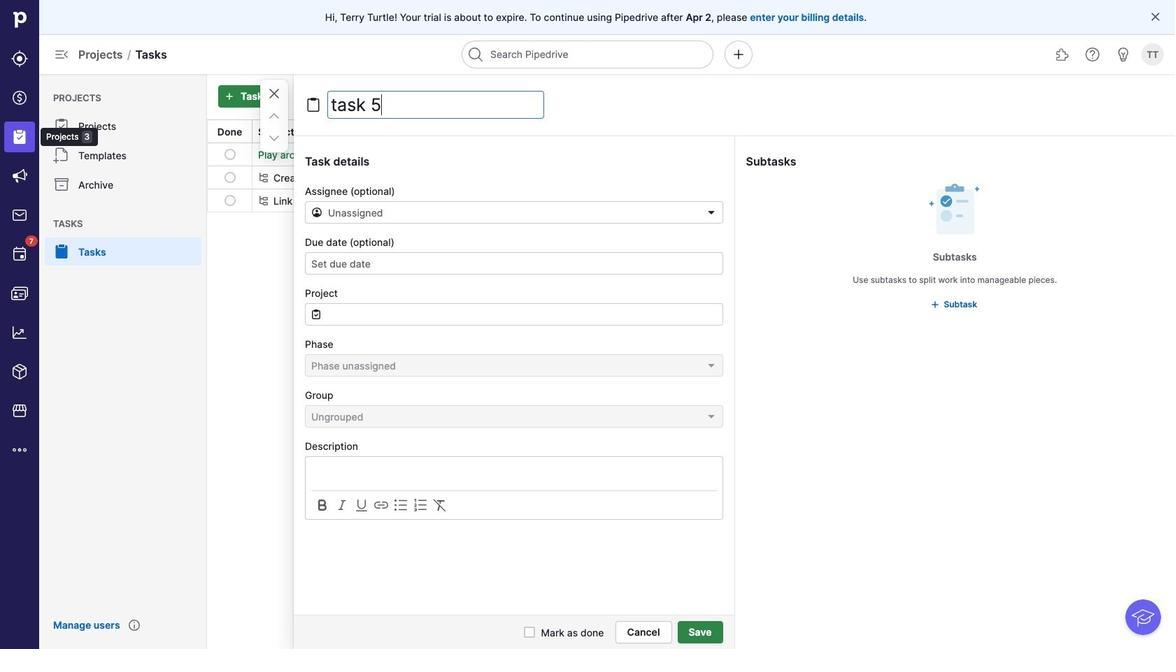 Task type: vqa. For each thing, say whether or not it's contained in the screenshot.
ADD DEAL OPTIONS IMAGE
no



Task type: locate. For each thing, give the bounding box(es) containing it.
color undefined image
[[53, 118, 70, 134], [53, 147, 70, 164], [53, 176, 70, 193], [53, 243, 70, 260], [11, 246, 28, 263]]

1 vertical spatial menu item
[[39, 238, 207, 266]]

Set due date text field
[[305, 253, 723, 275]]

marketplace image
[[11, 403, 28, 420]]

menu item
[[0, 118, 39, 157], [39, 238, 207, 266]]

color primary image
[[1150, 11, 1161, 22], [266, 85, 283, 102], [795, 126, 806, 137], [224, 195, 235, 206], [311, 207, 322, 218], [705, 360, 717, 371], [705, 411, 717, 422]]

contacts image
[[11, 285, 28, 302]]

leads image
[[11, 50, 28, 67]]

None text field
[[305, 304, 723, 326]]

Search Pipedrive field
[[462, 41, 713, 69]]

grid
[[207, 119, 1175, 213]]

color secondary image
[[258, 172, 269, 183], [334, 497, 350, 514], [353, 497, 370, 514], [432, 497, 448, 514]]

row
[[208, 143, 1174, 166], [208, 166, 1174, 189], [208, 189, 1174, 212]]

quick add image
[[730, 46, 747, 63]]

color primary image
[[305, 97, 322, 113], [266, 108, 283, 125], [266, 130, 283, 147], [224, 149, 235, 160], [224, 172, 235, 183], [705, 207, 717, 218], [311, 309, 322, 320], [524, 627, 535, 639]]

color secondary image inside row
[[258, 195, 269, 206]]

sales inbox image
[[11, 207, 28, 224]]

color primary inverted image
[[221, 91, 238, 102]]

products image
[[11, 364, 28, 381]]

campaigns image
[[11, 168, 28, 185]]

sales assistant image
[[1115, 46, 1132, 63]]

color secondary image
[[258, 195, 269, 206], [314, 497, 331, 514], [373, 497, 390, 514], [392, 497, 409, 514], [412, 497, 429, 514]]

home image
[[9, 9, 30, 30]]

None field
[[305, 201, 723, 224], [305, 304, 723, 326], [305, 355, 723, 377], [305, 406, 723, 428], [305, 201, 723, 224], [305, 304, 723, 326], [305, 355, 723, 377], [305, 406, 723, 428]]

1 row from the top
[[208, 143, 1174, 166]]

menu
[[0, 0, 98, 650], [39, 74, 207, 650]]



Task type: describe. For each thing, give the bounding box(es) containing it.
insights image
[[11, 325, 28, 341]]

3 row from the top
[[208, 189, 1174, 212]]

color link image
[[930, 299, 941, 311]]

Task field
[[327, 91, 544, 119]]

2 row from the top
[[208, 166, 1174, 189]]

menu toggle image
[[53, 46, 70, 63]]

quick help image
[[1084, 46, 1101, 63]]

deals image
[[11, 90, 28, 106]]

more image
[[11, 442, 28, 459]]

info image
[[128, 620, 140, 632]]

0 vertical spatial menu item
[[0, 118, 39, 157]]

color undefined image inside 'menu item'
[[53, 243, 70, 260]]

projects image
[[11, 129, 28, 145]]

knowledge center bot, also known as kc bot is an onboarding assistant that allows you to see the list of onboarding items in one place for quick and easy reference. this improves your in-app experience. image
[[1126, 600, 1161, 636]]



